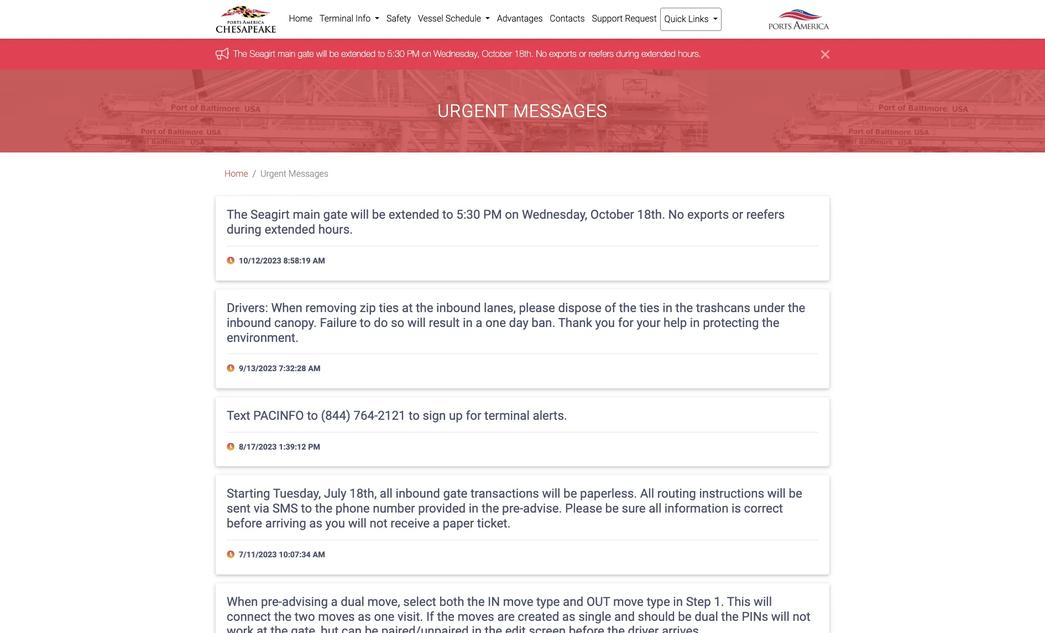 Task type: locate. For each thing, give the bounding box(es) containing it.
0 horizontal spatial at
[[257, 625, 267, 634]]

not inside when pre-advising a dual move, select both the in move type and out move type in step 1. this will connect the two moves as one visit. if the moves are created as single and should be dual the pins will not work at the gate, but can be paired/unpaired in the edit screen before the driver arrives.
[[793, 610, 811, 624]]

moves
[[318, 610, 355, 624], [458, 610, 494, 624]]

dual up the can
[[341, 595, 364, 609]]

1 vertical spatial home
[[225, 169, 248, 179]]

0 vertical spatial during
[[616, 49, 639, 59]]

18th. inside alert
[[515, 49, 534, 59]]

exports inside the seagirt main gate will be extended to 5:30 pm on wednesday, october 18th.  no exports or reefers during extended hours. alert
[[549, 49, 577, 59]]

2 type from the left
[[647, 595, 670, 609]]

routing
[[657, 487, 696, 501]]

1 horizontal spatial no
[[668, 208, 684, 222]]

1 horizontal spatial hours.
[[678, 49, 701, 59]]

when up canopy.
[[271, 301, 302, 315]]

1 horizontal spatial during
[[616, 49, 639, 59]]

1 vertical spatial messages
[[289, 169, 329, 179]]

1 horizontal spatial when
[[271, 301, 302, 315]]

be inside alert
[[329, 49, 339, 59]]

up
[[449, 409, 463, 423]]

pre- up connect on the left of the page
[[261, 595, 282, 609]]

before inside when pre-advising a dual move, select both the in move type and out move type in step 1. this will connect the two moves as one visit. if the moves are created as single and should be dual the pins will not work at the gate, but can be paired/unpaired in the edit screen before the driver arrives.
[[569, 625, 605, 634]]

moves down in
[[458, 610, 494, 624]]

0 horizontal spatial urgent messages
[[261, 169, 329, 179]]

am right 10:07:34 on the bottom left
[[313, 551, 325, 560]]

1 horizontal spatial before
[[569, 625, 605, 634]]

and left out
[[563, 595, 584, 609]]

all
[[640, 487, 654, 501]]

move up are
[[503, 595, 533, 609]]

when up connect on the left of the page
[[227, 595, 258, 609]]

main inside alert
[[278, 49, 295, 59]]

at
[[402, 301, 413, 315], [257, 625, 267, 634]]

ticket.
[[477, 517, 511, 531]]

18th,
[[350, 487, 377, 501]]

1 horizontal spatial for
[[618, 316, 634, 330]]

pre-
[[502, 502, 523, 516], [261, 595, 282, 609]]

dual down step
[[695, 610, 718, 624]]

1 vertical spatial the seagirt main gate will be extended to 5:30 pm on wednesday, october 18th.  no exports or reefers during extended hours.
[[227, 208, 785, 237]]

as up the can
[[358, 610, 371, 624]]

quick links
[[665, 14, 711, 24]]

please
[[565, 502, 602, 516]]

you down 'phone' in the left bottom of the page
[[326, 517, 345, 531]]

not right "pins" at bottom right
[[793, 610, 811, 624]]

step
[[686, 595, 711, 609]]

move right out
[[613, 595, 644, 609]]

in inside starting tuesday, july 18th, all inbound gate transactions will be paperless. all routing instructions will be sent via sms to the phone number provided in the pre-advise. please be sure all information is correct before arriving as you will not receive a paper ticket.
[[469, 502, 479, 516]]

one
[[486, 316, 506, 330], [374, 610, 395, 624]]

for
[[618, 316, 634, 330], [466, 409, 482, 423]]

clock image left 7/11/2023
[[227, 551, 237, 559]]

october
[[482, 49, 512, 59], [591, 208, 634, 222]]

a down provided
[[433, 517, 440, 531]]

0 horizontal spatial when
[[227, 595, 258, 609]]

0 vertical spatial seagirt
[[250, 49, 275, 59]]

1 horizontal spatial on
[[505, 208, 519, 222]]

1 horizontal spatial moves
[[458, 610, 494, 624]]

0 vertical spatial the
[[233, 49, 247, 59]]

1 horizontal spatial home
[[289, 13, 313, 24]]

not down number
[[370, 517, 388, 531]]

0 vertical spatial 18th.
[[515, 49, 534, 59]]

1 vertical spatial urgent
[[261, 169, 286, 179]]

type up created
[[537, 595, 560, 609]]

0 horizontal spatial october
[[482, 49, 512, 59]]

0 horizontal spatial you
[[326, 517, 345, 531]]

home for leftmost home link
[[225, 169, 248, 179]]

5:30 inside alert
[[387, 49, 405, 59]]

via
[[254, 502, 269, 516]]

0 vertical spatial 5:30
[[387, 49, 405, 59]]

1 horizontal spatial you
[[595, 316, 615, 330]]

support
[[592, 13, 623, 24]]

out
[[587, 595, 610, 609]]

1 horizontal spatial messages
[[513, 101, 608, 122]]

0 horizontal spatial on
[[422, 49, 431, 59]]

1 vertical spatial the
[[227, 208, 248, 222]]

1 vertical spatial clock image
[[227, 444, 237, 451]]

all up number
[[380, 487, 393, 501]]

zip
[[360, 301, 376, 315]]

the down single
[[608, 625, 625, 634]]

1 horizontal spatial october
[[591, 208, 634, 222]]

support request
[[592, 13, 657, 24]]

moves up but
[[318, 610, 355, 624]]

gate,
[[291, 625, 318, 634]]

5:30 inside the seagirt main gate will be extended to 5:30 pm on wednesday, october 18th.  no exports or reefers during extended hours.
[[457, 208, 480, 222]]

the right of
[[619, 301, 637, 315]]

0 horizontal spatial no
[[536, 49, 547, 59]]

am for hours.
[[313, 257, 325, 266]]

1 horizontal spatial all
[[649, 502, 662, 516]]

1 vertical spatial 5:30
[[457, 208, 480, 222]]

1 vertical spatial not
[[793, 610, 811, 624]]

2 horizontal spatial pm
[[483, 208, 502, 222]]

1 vertical spatial urgent messages
[[261, 169, 329, 179]]

1 vertical spatial you
[[326, 517, 345, 531]]

1 horizontal spatial dual
[[695, 610, 718, 624]]

ties
[[379, 301, 399, 315], [640, 301, 660, 315]]

0 horizontal spatial exports
[[549, 49, 577, 59]]

at down connect on the left of the page
[[257, 625, 267, 634]]

the seagirt main gate will be extended to 5:30 pm on wednesday, october 18th.  no exports or reefers during extended hours. inside alert
[[233, 49, 701, 59]]

0 horizontal spatial move
[[503, 595, 533, 609]]

ties up do
[[379, 301, 399, 315]]

pacinfo
[[253, 409, 304, 423]]

1 horizontal spatial and
[[614, 610, 635, 624]]

1 vertical spatial at
[[257, 625, 267, 634]]

hours. inside the seagirt main gate will be extended to 5:30 pm on wednesday, october 18th.  no exports or reefers during extended hours. alert
[[678, 49, 701, 59]]

0 horizontal spatial one
[[374, 610, 395, 624]]

a up but
[[331, 595, 338, 609]]

2 horizontal spatial gate
[[443, 487, 468, 501]]

reefers inside the seagirt main gate will be extended to 5:30 pm on wednesday, october 18th.  no exports or reefers during extended hours. alert
[[589, 49, 614, 59]]

pins
[[742, 610, 768, 624]]

as inside starting tuesday, july 18th, all inbound gate transactions will be paperless. all routing instructions will be sent via sms to the phone number provided in the pre-advise. please be sure all information is correct before arriving as you will not receive a paper ticket.
[[309, 517, 322, 531]]

as
[[309, 517, 322, 531], [358, 610, 371, 624], [562, 610, 576, 624]]

0 horizontal spatial or
[[579, 49, 586, 59]]

8:58:19
[[283, 257, 311, 266]]

0 horizontal spatial home link
[[225, 169, 248, 179]]

1 move from the left
[[503, 595, 533, 609]]

1 vertical spatial october
[[591, 208, 634, 222]]

before down sent
[[227, 517, 262, 531]]

hours.
[[678, 49, 701, 59], [318, 222, 353, 237]]

clock image
[[227, 257, 237, 265], [227, 444, 237, 451], [227, 551, 237, 559]]

the left gate, on the bottom left of the page
[[271, 625, 288, 634]]

urgent messages
[[438, 101, 608, 122], [261, 169, 329, 179]]

as right arriving
[[309, 517, 322, 531]]

all
[[380, 487, 393, 501], [649, 502, 662, 516]]

the inside the seagirt main gate will be extended to 5:30 pm on wednesday, october 18th.  no exports or reefers during extended hours. alert
[[233, 49, 247, 59]]

2 clock image from the top
[[227, 444, 237, 451]]

removing
[[306, 301, 357, 315]]

gate inside starting tuesday, july 18th, all inbound gate transactions will be paperless. all routing instructions will be sent via sms to the phone number provided in the pre-advise. please be sure all information is correct before arriving as you will not receive a paper ticket.
[[443, 487, 468, 501]]

in
[[663, 301, 673, 315], [463, 316, 473, 330], [690, 316, 700, 330], [469, 502, 479, 516], [673, 595, 683, 609], [472, 625, 482, 634]]

reefers
[[589, 49, 614, 59], [746, 208, 785, 222]]

one down lanes,
[[486, 316, 506, 330]]

select
[[403, 595, 436, 609]]

0 horizontal spatial type
[[537, 595, 560, 609]]

1 vertical spatial on
[[505, 208, 519, 222]]

during down support request link at the top of the page
[[616, 49, 639, 59]]

1 vertical spatial pre-
[[261, 595, 282, 609]]

for right up
[[466, 409, 482, 423]]

when inside when pre-advising a dual move, select both the in move type and out move type in step 1. this will connect the two moves as one visit. if the moves are created as single and should be dual the pins will not work at the gate, but can be paired/unpaired in the edit screen before the driver arrives.
[[227, 595, 258, 609]]

seagirt up the 10/12/2023
[[251, 208, 290, 222]]

am right 7:32:28 on the left of page
[[308, 365, 321, 374]]

bullhorn image
[[216, 47, 233, 60]]

work
[[227, 625, 254, 634]]

clock image left 8/17/2023
[[227, 444, 237, 451]]

to inside starting tuesday, july 18th, all inbound gate transactions will be paperless. all routing instructions will be sent via sms to the phone number provided in the pre-advise. please be sure all information is correct before arriving as you will not receive a paper ticket.
[[301, 502, 312, 516]]

canopy.
[[274, 316, 317, 330]]

october inside the seagirt main gate will be extended to 5:30 pm on wednesday, october 18th.  no exports or reefers during extended hours.
[[591, 208, 634, 222]]

the inside the seagirt main gate will be extended to 5:30 pm on wednesday, october 18th.  no exports or reefers during extended hours.
[[227, 208, 248, 222]]

inbound down drivers: on the left top of the page
[[227, 316, 271, 330]]

not
[[370, 517, 388, 531], [793, 610, 811, 624]]

main inside the seagirt main gate will be extended to 5:30 pm on wednesday, october 18th.  no exports or reefers during extended hours.
[[293, 208, 320, 222]]

0 vertical spatial clock image
[[227, 257, 237, 265]]

0 horizontal spatial before
[[227, 517, 262, 531]]

move
[[503, 595, 533, 609], [613, 595, 644, 609]]

2121
[[378, 409, 406, 423]]

1 horizontal spatial exports
[[687, 208, 729, 222]]

extended
[[341, 49, 376, 59], [642, 49, 676, 59], [389, 208, 439, 222], [265, 222, 315, 237]]

a right the result
[[476, 316, 483, 330]]

on inside the seagirt main gate will be extended to 5:30 pm on wednesday, october 18th.  no exports or reefers during extended hours.
[[505, 208, 519, 222]]

seagirt right bullhorn image
[[250, 49, 275, 59]]

1 vertical spatial a
[[433, 517, 440, 531]]

you down of
[[595, 316, 615, 330]]

transactions
[[471, 487, 539, 501]]

pre- inside starting tuesday, july 18th, all inbound gate transactions will be paperless. all routing instructions will be sent via sms to the phone number provided in the pre-advise. please be sure all information is correct before arriving as you will not receive a paper ticket.
[[502, 502, 523, 516]]

inbound up number
[[396, 487, 440, 501]]

0 vertical spatial gate
[[298, 49, 314, 59]]

am for the
[[313, 551, 325, 560]]

wednesday, inside the seagirt main gate will be extended to 5:30 pm on wednesday, october 18th.  no exports or reefers during extended hours.
[[522, 208, 588, 222]]

you
[[595, 316, 615, 330], [326, 517, 345, 531]]

1 moves from the left
[[318, 610, 355, 624]]

0 vertical spatial wednesday,
[[434, 49, 480, 59]]

before down single
[[569, 625, 605, 634]]

1 horizontal spatial 5:30
[[457, 208, 480, 222]]

pm inside alert
[[407, 49, 420, 59]]

correct
[[744, 502, 783, 516]]

in up the help
[[663, 301, 673, 315]]

edit
[[505, 625, 526, 634]]

am
[[313, 257, 325, 266], [308, 365, 321, 374], [313, 551, 325, 560]]

quick links link
[[661, 8, 722, 31]]

0 vertical spatial a
[[476, 316, 483, 330]]

at up so
[[402, 301, 413, 315]]

seagirt
[[250, 49, 275, 59], [251, 208, 290, 222]]

0 vertical spatial october
[[482, 49, 512, 59]]

the up the help
[[676, 301, 693, 315]]

2 vertical spatial clock image
[[227, 551, 237, 559]]

when inside drivers: when removing zip ties at the inbound lanes, please dispose of the ties in the trashcans under the inbound canopy.  failure to do so will result in a one day ban. thank you for your help in protecting the environment.
[[271, 301, 302, 315]]

for left your
[[618, 316, 634, 330]]

1 horizontal spatial or
[[732, 208, 743, 222]]

wednesday, inside alert
[[434, 49, 480, 59]]

0 vertical spatial before
[[227, 517, 262, 531]]

0 vertical spatial hours.
[[678, 49, 701, 59]]

0 horizontal spatial dual
[[341, 595, 364, 609]]

1 horizontal spatial home link
[[285, 8, 316, 30]]

clock image left the 10/12/2023
[[227, 257, 237, 265]]

0 vertical spatial reefers
[[589, 49, 614, 59]]

0 vertical spatial am
[[313, 257, 325, 266]]

provided
[[418, 502, 466, 516]]

clock image for text pacinfo to (844) 764-2121 to sign up for terminal alerts.
[[227, 444, 237, 451]]

2 vertical spatial gate
[[443, 487, 468, 501]]

information
[[665, 502, 729, 516]]

1 vertical spatial no
[[668, 208, 684, 222]]

the seagirt main gate will be extended to 5:30 pm on wednesday, october 18th.  no exports or reefers during extended hours. alert
[[0, 39, 1045, 70]]

pm inside the seagirt main gate will be extended to 5:30 pm on wednesday, october 18th.  no exports or reefers during extended hours.
[[483, 208, 502, 222]]

1 vertical spatial am
[[308, 365, 321, 374]]

1 vertical spatial gate
[[323, 208, 348, 222]]

main
[[278, 49, 295, 59], [293, 208, 320, 222]]

under
[[754, 301, 785, 315]]

0 vertical spatial when
[[271, 301, 302, 315]]

a
[[476, 316, 483, 330], [433, 517, 440, 531], [331, 595, 338, 609]]

1 horizontal spatial move
[[613, 595, 644, 609]]

0 horizontal spatial as
[[309, 517, 322, 531]]

ties up your
[[640, 301, 660, 315]]

before inside starting tuesday, july 18th, all inbound gate transactions will be paperless. all routing instructions will be sent via sms to the phone number provided in the pre-advise. please be sure all information is correct before arriving as you will not receive a paper ticket.
[[227, 517, 262, 531]]

2 ties from the left
[[640, 301, 660, 315]]

hours. inside the seagirt main gate will be extended to 5:30 pm on wednesday, october 18th.  no exports or reefers during extended hours.
[[318, 222, 353, 237]]

0 vertical spatial urgent messages
[[438, 101, 608, 122]]

1 horizontal spatial pre-
[[502, 502, 523, 516]]

1 clock image from the top
[[227, 257, 237, 265]]

home
[[289, 13, 313, 24], [225, 169, 248, 179]]

at inside when pre-advising a dual move, select both the in move type and out move type in step 1. this will connect the two moves as one visit. if the moves are created as single and should be dual the pins will not work at the gate, but can be paired/unpaired in the edit screen before the driver arrives.
[[257, 625, 267, 634]]

gate
[[298, 49, 314, 59], [323, 208, 348, 222], [443, 487, 468, 501]]

number
[[373, 502, 415, 516]]

instructions
[[699, 487, 764, 501]]

a inside when pre-advising a dual move, select both the in move type and out move type in step 1. this will connect the two moves as one visit. if the moves are created as single and should be dual the pins will not work at the gate, but can be paired/unpaired in the edit screen before the driver arrives.
[[331, 595, 338, 609]]

(844)
[[321, 409, 351, 423]]

1 horizontal spatial not
[[793, 610, 811, 624]]

10:07:34
[[279, 551, 311, 560]]

the
[[233, 49, 247, 59], [227, 208, 248, 222]]

inbound up the result
[[436, 301, 481, 315]]

10/12/2023 8:58:19 am
[[237, 257, 325, 266]]

receive
[[391, 517, 430, 531]]

will inside alert
[[316, 49, 327, 59]]

to inside the seagirt main gate will be extended to 5:30 pm on wednesday, october 18th.  no exports or reefers during extended hours.
[[442, 208, 453, 222]]

one inside when pre-advising a dual move, select both the in move type and out move type in step 1. this will connect the two moves as one visit. if the moves are created as single and should be dual the pins will not work at the gate, but can be paired/unpaired in the edit screen before the driver arrives.
[[374, 610, 395, 624]]

0 horizontal spatial a
[[331, 595, 338, 609]]

one down move,
[[374, 610, 395, 624]]

1 horizontal spatial at
[[402, 301, 413, 315]]

in up paper on the bottom left
[[469, 502, 479, 516]]

9/13/2023 7:32:28 am
[[237, 365, 321, 374]]

1 vertical spatial 18th.
[[637, 208, 665, 222]]

1 horizontal spatial a
[[433, 517, 440, 531]]

0 horizontal spatial not
[[370, 517, 388, 531]]

2 horizontal spatial a
[[476, 316, 483, 330]]

gate inside the seagirt main gate will be extended to 5:30 pm on wednesday, october 18th.  no exports or reefers during extended hours.
[[323, 208, 348, 222]]

all down 'all'
[[649, 502, 662, 516]]

and up driver
[[614, 610, 635, 624]]

during up the 10/12/2023
[[227, 222, 262, 237]]

am right 8:58:19
[[313, 257, 325, 266]]

is
[[732, 502, 741, 516]]

as up screen
[[562, 610, 576, 624]]

or inside alert
[[579, 49, 586, 59]]

the left two in the bottom of the page
[[274, 610, 292, 624]]

0 vertical spatial at
[[402, 301, 413, 315]]

pm
[[407, 49, 420, 59], [483, 208, 502, 222], [308, 443, 320, 452]]

0 horizontal spatial 5:30
[[387, 49, 405, 59]]

764-
[[354, 409, 378, 423]]

type up should
[[647, 595, 670, 609]]

will inside the seagirt main gate will be extended to 5:30 pm on wednesday, october 18th.  no exports or reefers during extended hours.
[[351, 208, 369, 222]]

1 vertical spatial one
[[374, 610, 395, 624]]

protecting
[[703, 316, 759, 330]]

you inside drivers: when removing zip ties at the inbound lanes, please dispose of the ties in the trashcans under the inbound canopy.  failure to do so will result in a one day ban. thank you for your help in protecting the environment.
[[595, 316, 615, 330]]

can
[[342, 625, 362, 634]]

1 horizontal spatial reefers
[[746, 208, 785, 222]]

info
[[356, 13, 371, 24]]

to
[[378, 49, 385, 59], [442, 208, 453, 222], [360, 316, 371, 330], [307, 409, 318, 423], [409, 409, 420, 423], [301, 502, 312, 516]]

paper
[[443, 517, 474, 531]]

before
[[227, 517, 262, 531], [569, 625, 605, 634]]

1 horizontal spatial urgent messages
[[438, 101, 608, 122]]

if
[[426, 610, 434, 624]]

1 vertical spatial home link
[[225, 169, 248, 179]]

vessel
[[418, 13, 443, 24]]

in left step
[[673, 595, 683, 609]]

pre- down transactions
[[502, 502, 523, 516]]

be
[[329, 49, 339, 59], [372, 208, 386, 222], [564, 487, 577, 501], [789, 487, 802, 501], [605, 502, 619, 516], [678, 610, 692, 624], [365, 625, 378, 634]]

in
[[488, 595, 500, 609]]

will
[[316, 49, 327, 59], [351, 208, 369, 222], [408, 316, 426, 330], [542, 487, 561, 501], [768, 487, 786, 501], [348, 517, 367, 531], [754, 595, 772, 609], [771, 610, 790, 624]]

1 ties from the left
[[379, 301, 399, 315]]

0 vertical spatial exports
[[549, 49, 577, 59]]

3 clock image from the top
[[227, 551, 237, 559]]

1 horizontal spatial type
[[647, 595, 670, 609]]

0 vertical spatial one
[[486, 316, 506, 330]]

0 vertical spatial pre-
[[502, 502, 523, 516]]

0 horizontal spatial messages
[[289, 169, 329, 179]]

screen
[[529, 625, 566, 634]]



Task type: describe. For each thing, give the bounding box(es) containing it.
will inside drivers: when removing zip ties at the inbound lanes, please dispose of the ties in the trashcans under the inbound canopy.  failure to do so will result in a one day ban. thank you for your help in protecting the environment.
[[408, 316, 426, 330]]

2 moves from the left
[[458, 610, 494, 624]]

7/11/2023
[[239, 551, 277, 560]]

home for home link to the top
[[289, 13, 313, 24]]

safety link
[[383, 8, 415, 30]]

on inside alert
[[422, 49, 431, 59]]

in right the help
[[690, 316, 700, 330]]

in right the result
[[463, 316, 473, 330]]

advising
[[282, 595, 328, 609]]

july
[[324, 487, 347, 501]]

not inside starting tuesday, july 18th, all inbound gate transactions will be paperless. all routing instructions will be sent via sms to the phone number provided in the pre-advise. please be sure all information is correct before arriving as you will not receive a paper ticket.
[[370, 517, 388, 531]]

the down under
[[762, 316, 780, 330]]

sign
[[423, 409, 446, 423]]

when pre-advising a dual move, select both the in move type and out move type in step 1. this will connect the two moves as one visit. if the moves are created as single and should be dual the pins will not work at the gate, but can be paired/unpaired in the edit screen before the driver arrives.
[[227, 595, 811, 634]]

drivers:
[[227, 301, 268, 315]]

single
[[579, 610, 611, 624]]

day
[[509, 316, 529, 330]]

7:32:28
[[279, 365, 306, 374]]

or inside the seagirt main gate will be extended to 5:30 pm on wednesday, october 18th.  no exports or reefers during extended hours.
[[732, 208, 743, 222]]

1 horizontal spatial as
[[358, 610, 371, 624]]

the down july at the bottom of the page
[[315, 502, 333, 516]]

9/13/2023
[[239, 365, 277, 374]]

do
[[374, 316, 388, 330]]

created
[[518, 610, 559, 624]]

your
[[637, 316, 661, 330]]

clock image
[[227, 365, 237, 373]]

arriving
[[265, 517, 306, 531]]

paired/unpaired
[[381, 625, 469, 634]]

to inside alert
[[378, 49, 385, 59]]

clock image for the seagirt main gate will be extended to 5:30 pm on wednesday, october 18th.  no exports or reefers during extended hours.
[[227, 257, 237, 265]]

10/12/2023
[[239, 257, 281, 266]]

reefers inside the seagirt main gate will be extended to 5:30 pm on wednesday, october 18th.  no exports or reefers during extended hours.
[[746, 208, 785, 222]]

are
[[497, 610, 515, 624]]

clock image for starting tuesday, july 18th, all inbound gate transactions will be paperless. all routing instructions will be sent via sms to the phone number provided in the pre-advise. please be sure all information is correct before arriving as you will not receive a paper ticket.
[[227, 551, 237, 559]]

sure
[[622, 502, 646, 516]]

request
[[625, 13, 657, 24]]

starting tuesday, july 18th, all inbound gate transactions will be paperless. all routing instructions will be sent via sms to the phone number provided in the pre-advise. please be sure all information is correct before arriving as you will not receive a paper ticket.
[[227, 487, 802, 531]]

should
[[638, 610, 675, 624]]

1 vertical spatial inbound
[[227, 316, 271, 330]]

0 vertical spatial messages
[[513, 101, 608, 122]]

help
[[664, 316, 687, 330]]

advantages
[[497, 13, 543, 24]]

terminal info link
[[316, 8, 383, 30]]

but
[[321, 625, 339, 634]]

close image
[[821, 48, 830, 61]]

no inside alert
[[536, 49, 547, 59]]

the right under
[[788, 301, 806, 315]]

inbound inside starting tuesday, july 18th, all inbound gate transactions will be paperless. all routing instructions will be sent via sms to the phone number provided in the pre-advise. please be sure all information is correct before arriving as you will not receive a paper ticket.
[[396, 487, 440, 501]]

0 vertical spatial urgent
[[438, 101, 509, 122]]

the left in
[[467, 595, 485, 609]]

in left edit at the bottom
[[472, 625, 482, 634]]

am for canopy.
[[308, 365, 321, 374]]

1 vertical spatial all
[[649, 502, 662, 516]]

terminal
[[485, 409, 530, 423]]

tuesday,
[[273, 487, 321, 501]]

result
[[429, 316, 460, 330]]

0 horizontal spatial pm
[[308, 443, 320, 452]]

environment.
[[227, 330, 299, 345]]

the up ticket.
[[482, 502, 499, 516]]

move,
[[367, 595, 400, 609]]

both
[[439, 595, 464, 609]]

please
[[519, 301, 555, 315]]

0 horizontal spatial urgent
[[261, 169, 286, 179]]

pre- inside when pre-advising a dual move, select both the in move type and out move type in step 1. this will connect the two moves as one visit. if the moves are created as single and should be dual the pins will not work at the gate, but can be paired/unpaired in the edit screen before the driver arrives.
[[261, 595, 282, 609]]

alerts.
[[533, 409, 567, 423]]

1 vertical spatial seagirt
[[251, 208, 290, 222]]

lanes,
[[484, 301, 516, 315]]

8/17/2023 1:39:12 pm
[[237, 443, 320, 452]]

the down this
[[721, 610, 739, 624]]

paperless.
[[580, 487, 637, 501]]

driver
[[628, 625, 659, 634]]

terminal
[[320, 13, 353, 24]]

0 vertical spatial dual
[[341, 595, 364, 609]]

8/17/2023
[[239, 443, 277, 452]]

text pacinfo to (844) 764-2121 to sign up for terminal alerts.
[[227, 409, 567, 423]]

text
[[227, 409, 250, 423]]

0 horizontal spatial all
[[380, 487, 393, 501]]

a inside starting tuesday, july 18th, all inbound gate transactions will be paperless. all routing instructions will be sent via sms to the phone number provided in the pre-advise. please be sure all information is correct before arriving as you will not receive a paper ticket.
[[433, 517, 440, 531]]

no inside the seagirt main gate will be extended to 5:30 pm on wednesday, october 18th.  no exports or reefers during extended hours.
[[668, 208, 684, 222]]

1 horizontal spatial 18th.
[[637, 208, 665, 222]]

safety
[[387, 13, 411, 24]]

quick
[[665, 14, 686, 24]]

1 type from the left
[[537, 595, 560, 609]]

gate inside alert
[[298, 49, 314, 59]]

advise.
[[523, 502, 562, 516]]

you inside starting tuesday, july 18th, all inbound gate transactions will be paperless. all routing instructions will be sent via sms to the phone number provided in the pre-advise. please be sure all information is correct before arriving as you will not receive a paper ticket.
[[326, 517, 345, 531]]

failure
[[320, 316, 357, 330]]

for inside drivers: when removing zip ties at the inbound lanes, please dispose of the ties in the trashcans under the inbound canopy.  failure to do so will result in a one day ban. thank you for your help in protecting the environment.
[[618, 316, 634, 330]]

of
[[605, 301, 616, 315]]

so
[[391, 316, 404, 330]]

at inside drivers: when removing zip ties at the inbound lanes, please dispose of the ties in the trashcans under the inbound canopy.  failure to do so will result in a one day ban. thank you for your help in protecting the environment.
[[402, 301, 413, 315]]

the up the result
[[416, 301, 433, 315]]

to inside drivers: when removing zip ties at the inbound lanes, please dispose of the ties in the trashcans under the inbound canopy.  failure to do so will result in a one day ban. thank you for your help in protecting the environment.
[[360, 316, 371, 330]]

2 horizontal spatial as
[[562, 610, 576, 624]]

0 vertical spatial and
[[563, 595, 584, 609]]

1.
[[714, 595, 724, 609]]

vessel schedule link
[[415, 8, 494, 30]]

trashcans
[[696, 301, 751, 315]]

sent
[[227, 502, 251, 516]]

starting
[[227, 487, 270, 501]]

during inside alert
[[616, 49, 639, 59]]

0 vertical spatial home link
[[285, 8, 316, 30]]

one inside drivers: when removing zip ties at the inbound lanes, please dispose of the ties in the trashcans under the inbound canopy.  failure to do so will result in a one day ban. thank you for your help in protecting the environment.
[[486, 316, 506, 330]]

ban.
[[532, 316, 556, 330]]

vessel schedule
[[418, 13, 483, 24]]

arrives.
[[662, 625, 702, 634]]

contacts
[[550, 13, 585, 24]]

2 move from the left
[[613, 595, 644, 609]]

contacts link
[[546, 8, 589, 30]]

links
[[688, 14, 709, 24]]

support request link
[[589, 8, 661, 30]]

the seagirt main gate will be extended to 5:30 pm on wednesday, october 18th.  no exports or reefers during extended hours. link
[[233, 49, 701, 59]]

dispose
[[558, 301, 602, 315]]

connect
[[227, 610, 271, 624]]

visit.
[[398, 610, 423, 624]]

drivers: when removing zip ties at the inbound lanes, please dispose of the ties in the trashcans under the inbound canopy.  failure to do so will result in a one day ban. thank you for your help in protecting the environment.
[[227, 301, 806, 345]]

phone
[[336, 502, 370, 516]]

october inside alert
[[482, 49, 512, 59]]

1:39:12
[[279, 443, 306, 452]]

a inside drivers: when removing zip ties at the inbound lanes, please dispose of the ties in the trashcans under the inbound canopy.  failure to do so will result in a one day ban. thank you for your help in protecting the environment.
[[476, 316, 483, 330]]

1 vertical spatial exports
[[687, 208, 729, 222]]

the right the 'if'
[[437, 610, 455, 624]]

sms
[[272, 502, 298, 516]]

the down are
[[485, 625, 502, 634]]

1 vertical spatial during
[[227, 222, 262, 237]]

seagirt inside alert
[[250, 49, 275, 59]]

0 horizontal spatial for
[[466, 409, 482, 423]]

0 vertical spatial inbound
[[436, 301, 481, 315]]

terminal info
[[320, 13, 373, 24]]



Task type: vqa. For each thing, say whether or not it's contained in the screenshot.
the Container Availability
no



